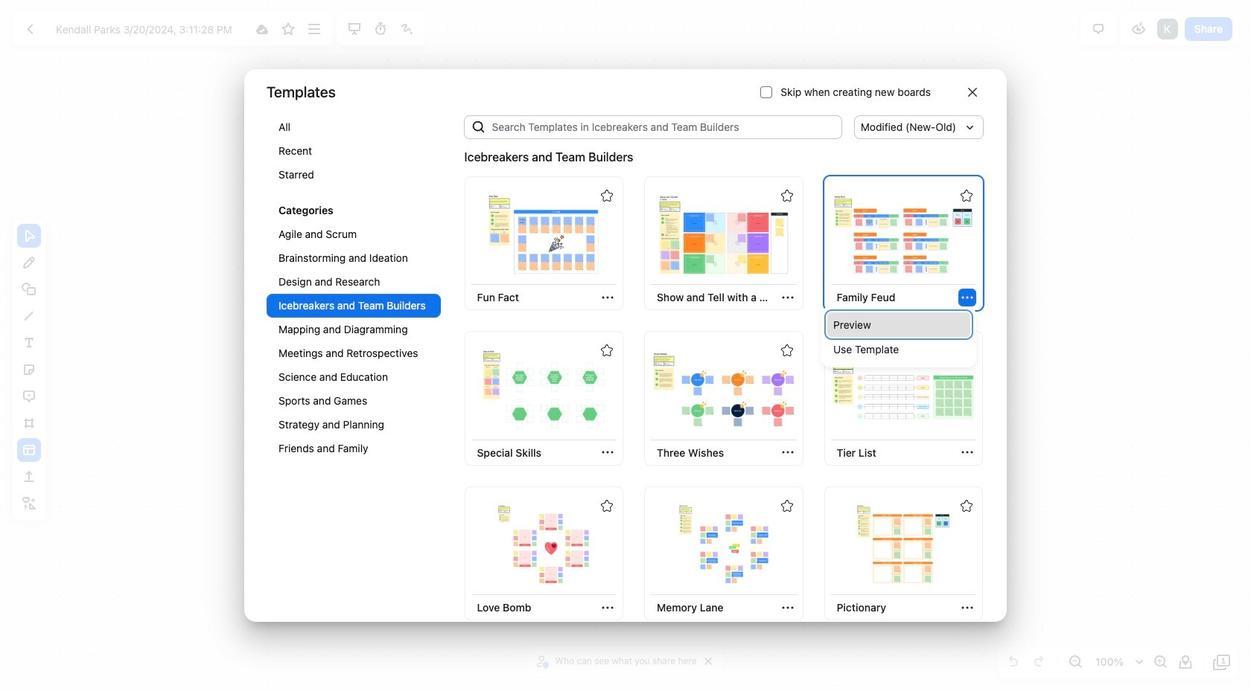 Task type: describe. For each thing, give the bounding box(es) containing it.
comment panel image
[[1090, 20, 1107, 38]]

thumbnail for fun fact image
[[473, 193, 615, 276]]

star this whiteboard image for card for template tier list element
[[961, 345, 973, 357]]

card for template tier list element
[[824, 332, 983, 466]]

more options image
[[306, 20, 323, 38]]

star this whiteboard image for thumbnail for show and tell with a twist
[[781, 190, 793, 202]]

card for template special skills element
[[464, 332, 623, 466]]

thumbnail for pictionary image
[[833, 503, 975, 587]]

thumbnail for show and tell with a twist image
[[653, 193, 795, 276]]

laser image
[[398, 20, 416, 38]]

card for template memory lane element
[[644, 487, 803, 621]]

star this whiteboard image for card for template family feud element
[[961, 190, 973, 202]]

star this whiteboard image for the thumbnail for special skills
[[601, 345, 613, 357]]

Search Templates in Icebreakers and Team Builders text field
[[486, 115, 842, 139]]

card for template three wishes element
[[644, 332, 803, 466]]

thumbnail for tier list image
[[833, 348, 975, 432]]

Document name text field
[[45, 17, 248, 41]]

card for template fun fact element
[[464, 177, 623, 311]]

pages image
[[1213, 654, 1231, 672]]

thumbnail for family feud image
[[833, 193, 975, 276]]

zoom out image
[[1067, 654, 1084, 672]]

presentation image
[[346, 20, 364, 38]]

star this whiteboard image for card for template fun fact element
[[601, 190, 613, 202]]

star this whiteboard image for thumbnail for three wishes
[[781, 345, 793, 357]]



Task type: locate. For each thing, give the bounding box(es) containing it.
close image
[[968, 88, 977, 97]]

dashboard image
[[22, 20, 39, 38]]

list
[[1156, 17, 1180, 41]]

thumbnail for memory lane image
[[653, 503, 795, 587]]

star this whiteboard image for card for template love bomb element
[[601, 500, 613, 512]]

thumbnail for special skills image
[[473, 348, 615, 432]]

zoom in image
[[1152, 654, 1169, 672]]

star this whiteboard image inside card for template family feud element
[[961, 190, 973, 202]]

categories element
[[267, 115, 441, 476]]

star this whiteboard image inside card for template memory lane element
[[781, 500, 793, 512]]

star this whiteboard image inside card for template pictionary element
[[961, 500, 973, 512]]

card for template family feud element
[[822, 177, 983, 368]]

star this whiteboard image inside card for template three wishes "element"
[[781, 345, 793, 357]]

star this whiteboard image inside card for template fun fact element
[[601, 190, 613, 202]]

star this whiteboard image
[[781, 190, 793, 202], [601, 345, 613, 357], [781, 345, 793, 357]]

card for template show and tell with a twist element
[[644, 177, 803, 311]]

card for template pictionary element
[[824, 487, 983, 621]]

star this whiteboard image for card for template pictionary element
[[961, 500, 973, 512]]

star this whiteboard image inside card for template show and tell with a twist element
[[781, 190, 793, 202]]

menu inside card for template family feud element
[[828, 313, 971, 362]]

star this whiteboard image inside card for template love bomb element
[[601, 500, 613, 512]]

status
[[464, 148, 633, 166]]

star this whiteboard image for card for template memory lane element
[[781, 500, 793, 512]]

list item
[[1156, 17, 1180, 41]]

star this whiteboard image inside card for template tier list element
[[961, 345, 973, 357]]

menu
[[828, 313, 971, 362]]

thumbnail for three wishes image
[[653, 348, 795, 432]]

card for template love bomb element
[[464, 487, 623, 621]]

star this whiteboard image
[[279, 20, 297, 38], [601, 190, 613, 202], [961, 190, 973, 202], [961, 345, 973, 357], [601, 500, 613, 512], [781, 500, 793, 512], [961, 500, 973, 512]]

timer image
[[372, 20, 390, 38]]

star this whiteboard image inside card for template special skills element
[[601, 345, 613, 357]]

thumbnail for love bomb image
[[473, 503, 615, 587]]

close image
[[705, 658, 713, 666]]



Task type: vqa. For each thing, say whether or not it's contained in the screenshot.
Thumbnail for Love Bomb
yes



